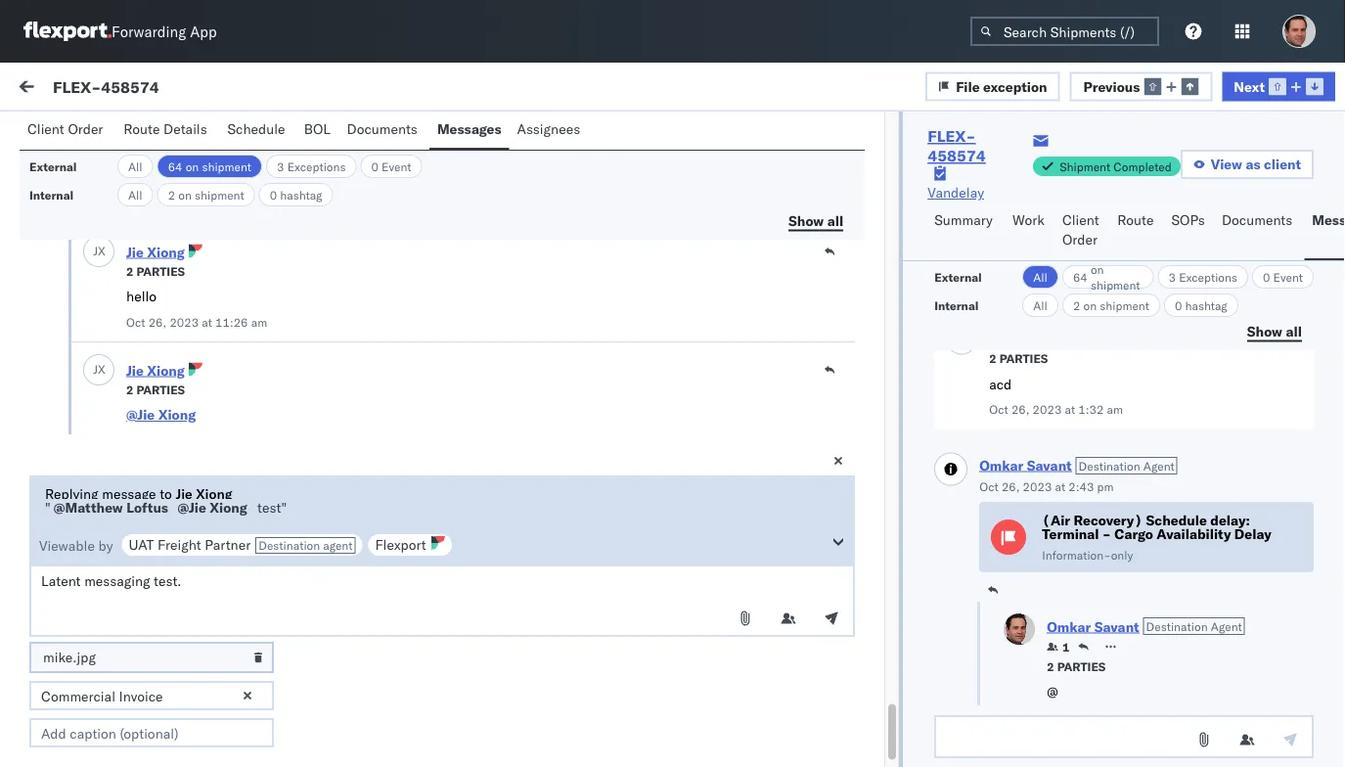 Task type: describe. For each thing, give the bounding box(es) containing it.
file
[[956, 78, 980, 95]]

mike.jpg
[[43, 649, 96, 666]]

client
[[1264, 156, 1302, 173]]

2 right the filing
[[126, 264, 134, 278]]

next button
[[1223, 72, 1336, 101]]

agent
[[323, 538, 353, 553]]

delayed.
[[93, 714, 146, 732]]

0 event for all button above 24,
[[371, 159, 412, 174]]

2 resize handle column header from the left
[[715, 163, 738, 767]]

view
[[1211, 156, 1243, 173]]

commendation
[[134, 254, 227, 272]]

information-
[[1042, 548, 1111, 562]]

2023 inside the omkar savant destination agent oct 26, 2023 at 2:43 pm
[[1023, 479, 1052, 494]]

j for @matthew
[[93, 125, 98, 140]]

exception: for exception: unknown customs hold type
[[62, 460, 132, 477]]

internal (0) button
[[123, 115, 220, 154]]

4 resize handle column header from the left
[[1296, 163, 1319, 767]]

2:45
[[549, 569, 579, 586]]

@matthew inside "@matthew loftus @jie xiong test oct 24, 2023 at 2:32 pm"
[[126, 169, 196, 186]]

@matthew loftus button
[[126, 169, 241, 186]]

shipment for all button below work button
[[1091, 277, 1141, 292]]

filing
[[89, 254, 120, 272]]

flexport button
[[367, 533, 453, 557]]

1 button
[[1047, 639, 1070, 655]]

show all button for all button on top of flex- 1366815
[[1236, 317, 1314, 346]]

64 on shipment for all button below work button
[[1073, 262, 1141, 292]]

1 horizontal spatial client order button
[[1055, 203, 1110, 260]]

jie xiong for 2 parties button under whatever floats your boat!
[[126, 362, 185, 379]]

1 vertical spatial a
[[126, 626, 133, 643]]

external (1)
[[31, 124, 112, 141]]

oct left 2:46
[[456, 452, 479, 469]]

exception
[[984, 78, 1048, 95]]

flex- inside flex- 458574
[[928, 126, 976, 146]]

route details
[[124, 120, 207, 137]]

1 vertical spatial 64
[[1073, 270, 1088, 284]]

omkar savant destination agent oct 26, 2023 at 2:43 pm
[[980, 457, 1175, 494]]

exception: unknown customs hold type
[[62, 460, 326, 477]]

3 j from the top
[[93, 362, 98, 377]]

exception: for exception: warehouse devan delay
[[62, 568, 132, 585]]

route for route
[[1118, 211, 1154, 229]]

warehouse
[[135, 568, 208, 585]]

x for hello
[[98, 244, 105, 258]]

vandelay link
[[928, 183, 984, 203]]

0 hashtag for all button on top of flex- 1366815
[[1175, 298, 1228, 313]]

458574 up vandelay
[[928, 146, 986, 165]]

uat
[[129, 536, 154, 553]]

flexport
[[375, 536, 426, 553]]

oct 26, 2023, 3:30 pm pdt
[[456, 344, 631, 361]]

omkar up floats at the left of the page
[[95, 328, 136, 345]]

viewable
[[39, 537, 95, 554]]

completed
[[1114, 159, 1172, 174]]

x for @matthew
[[98, 125, 105, 140]]

parties for jie xiong button for 2 parties button under whatever floats your boat!
[[136, 382, 185, 397]]

oct 26, 2023, 2:45 pm pdt
[[456, 569, 631, 586]]

2 vertical spatial @jie
[[178, 499, 206, 516]]

omkar savant for your
[[95, 328, 182, 345]]

oct 26, 2023, 4:00 pm pdt
[[456, 236, 631, 253]]

j x for @matthew
[[93, 125, 105, 140]]

Latent messaging test. text field
[[29, 565, 856, 637]]

will
[[59, 626, 80, 643]]

oct left 3:30
[[456, 344, 479, 361]]

omkar down create
[[95, 661, 136, 678]]

oct left 2:45
[[456, 569, 479, 586]]

my
[[20, 75, 51, 102]]

agent for omkar savant destination agent oct 26, 2023 at 2:43 pm
[[1144, 458, 1175, 473]]

omkar savant destination agent
[[1047, 618, 1243, 635]]

pdt for oct 26, 2023, 2:46 pm pdt
[[606, 452, 631, 469]]

forwarding
[[112, 22, 186, 41]]

documents for documents button to the top
[[347, 120, 418, 137]]

event for all button below work button
[[1274, 270, 1303, 284]]

0 vertical spatial a
[[123, 254, 131, 272]]

flex- 1854269
[[1037, 236, 1138, 253]]

this
[[149, 714, 175, 732]]

2023 inside hello oct 26, 2023 at 11:26 am
[[170, 315, 199, 329]]

64 on shipment for all button above 24,
[[168, 159, 252, 174]]

when
[[260, 714, 294, 732]]

Search Shipments (/) text field
[[971, 17, 1160, 46]]

often
[[179, 714, 212, 732]]

oct inside 2 parties acd oct 26, 2023 at 1:32 am
[[990, 402, 1009, 417]]

1 vertical spatial client order
[[1063, 211, 1100, 248]]

shipment completed
[[1060, 159, 1172, 174]]

replying
[[45, 485, 98, 503]]

pdt for oct 26, 2023, 2:45 pm pdt
[[606, 569, 631, 586]]

message for message
[[61, 170, 108, 184]]

2 parties for 2 parties button above the hello at the left
[[126, 264, 185, 278]]

availability
[[1157, 526, 1231, 543]]

delay inside (air recovery) schedule delay: terminal - cargo availability delay information-only
[[1235, 526, 1272, 543]]

route for route details
[[124, 120, 160, 137]]

savant down "only"
[[1095, 618, 1140, 635]]

Commercial Invoice text field
[[29, 681, 274, 710]]

agent for omkar savant destination agent
[[1211, 619, 1243, 634]]

message
[[102, 485, 156, 503]]

all for show all button associated with all button on top of flex- 1366815
[[1286, 322, 1303, 340]]

1 vertical spatial flex- 458574
[[1037, 569, 1129, 586]]

2 parties button down internal (0) at the top of the page
[[126, 143, 185, 160]]

0 vertical spatial omkar savant button
[[980, 457, 1072, 474]]

pdt for oct 26, 2023, 3:30 pm pdt
[[606, 344, 631, 361]]

all button up i am filing a commendation
[[117, 183, 153, 206]]

1 horizontal spatial 2 on shipment
[[1073, 298, 1150, 313]]

1 horizontal spatial hashtag
[[1186, 298, 1228, 313]]

omkar up the filing
[[95, 221, 136, 238]]

@
[[1047, 683, 1059, 700]]

jie for jie xiong button for 2 parties button under whatever floats your boat!
[[126, 362, 144, 379]]

omkar savant for notifying
[[95, 661, 182, 678]]

0 horizontal spatial hashtag
[[280, 187, 322, 202]]

floats
[[121, 362, 156, 379]]

3 exceptions for all button above 24,
[[277, 159, 346, 174]]

2023, for 3:30
[[507, 344, 545, 361]]

shipment,
[[248, 695, 310, 712]]

2023 inside 2 parties acd oct 26, 2023 at 1:32 am
[[1033, 402, 1062, 417]]

sops button
[[1164, 203, 1214, 260]]

whatever floats your boat!
[[59, 362, 222, 379]]

import
[[145, 80, 186, 97]]

parties inside 2 parties acd oct 26, 2023 at 1:32 am
[[1000, 351, 1048, 366]]

26, left 2:46
[[482, 452, 503, 469]]

all for all button on top of flex- 1366815
[[1034, 298, 1048, 313]]

0 vertical spatial @jie xiong
[[126, 406, 196, 423]]

24,
[[148, 196, 167, 211]]

vandelay
[[928, 184, 984, 201]]

assignees
[[517, 120, 580, 137]]

2 parties button down whatever floats your boat!
[[126, 380, 185, 397]]

0 vertical spatial 2 on shipment
[[168, 187, 244, 202]]

mess
[[1313, 211, 1346, 229]]

are
[[82, 695, 101, 712]]

0 horizontal spatial @jie
[[126, 406, 155, 423]]

pm for 2:45
[[582, 569, 603, 586]]

(air
[[1042, 512, 1071, 529]]

xiong inside "@matthew loftus @jie xiong test oct 24, 2023 at 2:32 pm"
[[277, 169, 314, 186]]

at inside the omkar savant destination agent oct 26, 2023 at 2:43 pm
[[1055, 479, 1066, 494]]

1366815
[[1078, 344, 1138, 361]]

1 horizontal spatial documents button
[[1214, 203, 1305, 260]]

longer
[[96, 734, 135, 751]]

boat!
[[190, 362, 222, 379]]

my work
[[20, 75, 107, 102]]

occurs
[[215, 714, 257, 732]]

freight
[[158, 536, 201, 553]]

26, inside 2 parties acd oct 26, 2023 at 1:32 am
[[1012, 402, 1030, 417]]

at inside 2 parties acd oct 26, 2023 at 1:32 am
[[1065, 402, 1076, 417]]

message for message list
[[227, 124, 285, 141]]

2023, for 2:46
[[507, 452, 545, 469]]

as
[[1246, 156, 1261, 173]]

forwarding app link
[[23, 22, 217, 41]]

2 parties button up the hello at the left
[[126, 262, 185, 279]]

all for all button over i am filing a commendation
[[128, 187, 143, 202]]

2 down route details
[[126, 145, 134, 160]]

2 down 1 button
[[1047, 659, 1055, 674]]

omkar down " @matthew loftus
[[95, 534, 136, 551]]

2:46
[[549, 452, 579, 469]]

shipment for all button on top of flex- 1366815
[[1100, 298, 1150, 313]]

external for all button below work button
[[935, 270, 982, 284]]

@matthew loftus @jie xiong test oct 24, 2023 at 2:32 pm
[[126, 169, 345, 211]]

0 event for all button below work button
[[1263, 270, 1303, 284]]

am inside hello oct 26, 2023 at 11:26 am
[[251, 315, 267, 329]]

related work item/shipment
[[1038, 170, 1191, 184]]

internal for all button above 24,
[[29, 187, 74, 202]]

0 horizontal spatial client order
[[27, 120, 103, 137]]

related
[[1038, 170, 1079, 184]]

mess button
[[1305, 203, 1346, 260]]

on for all button over i am filing a commendation
[[178, 187, 192, 202]]

26, inside hello oct 26, 2023 at 11:26 am
[[148, 315, 167, 329]]

oct inside the omkar savant destination agent oct 26, 2023 at 2:43 pm
[[980, 479, 999, 494]]

1 horizontal spatial work
[[1013, 211, 1045, 229]]

2 parties acd oct 26, 2023 at 1:32 am
[[990, 351, 1123, 417]]

pm for 4:00
[[582, 236, 603, 253]]

bol
[[304, 120, 331, 137]]

pm for 2:46
[[582, 452, 603, 469]]

order for the left client order button
[[68, 120, 103, 137]]

1 vertical spatial delay
[[256, 568, 293, 585]]

4:00
[[549, 236, 579, 253]]

been
[[59, 714, 89, 732]]

on for all button above 24,
[[186, 159, 199, 174]]

uat freight partner destination agent
[[129, 536, 353, 553]]

" @matthew loftus
[[45, 499, 168, 516]]

hello
[[126, 288, 157, 305]]

(0)
[[183, 124, 208, 141]]

2 vertical spatial flex- 458574
[[1037, 696, 1129, 713]]

all button up flex- 1366815
[[1023, 294, 1059, 317]]

next
[[1234, 78, 1265, 95]]

2 parties button down the 1
[[1047, 657, 1106, 674]]

0 vertical spatial documents button
[[339, 112, 429, 150]]

flex-458574
[[53, 77, 159, 96]]

show for show all button associated with all button over i am filing a commendation
[[789, 212, 824, 229]]

2 right 24,
[[168, 187, 175, 202]]

by
[[98, 537, 113, 554]]

1 vertical spatial omkar savant button
[[1047, 618, 1140, 635]]

26, left '4:00'
[[482, 236, 503, 253]]

we
[[59, 695, 78, 712]]

parties down internal (0) at the top of the page
[[136, 145, 185, 160]]

on for all button on top of flex- 1366815
[[1084, 298, 1097, 313]]

external inside button
[[31, 124, 83, 141]]

pm inside the omkar savant destination agent oct 26, 2023 at 2:43 pm
[[1097, 479, 1114, 494]]

exceptions for all button below work button
[[1179, 270, 1238, 284]]

jie for 2 parties button above the hello at the left jie xiong button
[[126, 243, 144, 260]]

oct left '4:00'
[[456, 236, 479, 253]]

1
[[1063, 640, 1070, 654]]

- for flex- 458574
[[747, 569, 755, 586]]

(air recovery) schedule delay: terminal - cargo availability delay information-only
[[1042, 512, 1272, 562]]

at inside "@matthew loftus @jie xiong test oct 24, 2023 at 2:32 pm"
[[202, 196, 212, 211]]

jie right to
[[176, 485, 193, 503]]

all for all button below work button
[[1034, 270, 1048, 284]]

3:30
[[549, 344, 579, 361]]

oct 26, 2023, 2:46 pm pdt
[[456, 452, 631, 469]]

all button down work button
[[1023, 265, 1059, 289]]

all button up 24,
[[117, 155, 153, 178]]

2:32
[[215, 196, 241, 211]]

order for rightmost client order button
[[1063, 231, 1098, 248]]

savant up warehouse
[[140, 534, 182, 551]]

j for hello
[[93, 244, 98, 258]]

- for flex- 1854269
[[747, 236, 755, 253]]

- for flex- 2271801
[[747, 452, 755, 469]]



Task type: vqa. For each thing, say whether or not it's contained in the screenshot.
leftmost am
yes



Task type: locate. For each thing, give the bounding box(es) containing it.
2 parties for 2 parties button under internal (0) at the top of the page
[[126, 145, 185, 160]]

shipment up 1366815
[[1100, 298, 1150, 313]]

2023 down the @matthew loftus button
[[170, 196, 199, 211]]

0 horizontal spatial agent
[[1144, 458, 1175, 473]]

0 vertical spatial @jie
[[245, 169, 273, 186]]

3 jie xiong from the top
[[126, 362, 185, 379]]

3 x from the top
[[98, 362, 105, 377]]

message inside button
[[227, 124, 285, 141]]

shipment inside the 64 on shipment
[[1091, 277, 1141, 292]]

0 horizontal spatial event
[[382, 159, 412, 174]]

2 on shipment down the @matthew loftus button
[[168, 187, 244, 202]]

1 horizontal spatial your
[[217, 695, 244, 712]]

0 horizontal spatial 3
[[277, 159, 284, 174]]

please
[[234, 734, 275, 751]]

1 horizontal spatial show
[[1248, 322, 1283, 340]]

2 on shipment
[[168, 187, 244, 202], [1073, 298, 1150, 313]]

file exception
[[956, 78, 1048, 95]]

0 horizontal spatial 0 hashtag
[[270, 187, 322, 202]]

shipment
[[1060, 159, 1111, 174]]

1 vertical spatial event
[[1274, 270, 1303, 284]]

messages
[[437, 120, 502, 137]]

1 vertical spatial @matthew
[[53, 499, 123, 516]]

show all button for all button over i am filing a commendation
[[777, 206, 856, 236]]

3 resize handle column header from the left
[[1005, 163, 1029, 767]]

1 vertical spatial destination
[[259, 538, 320, 553]]

view as client
[[1211, 156, 1302, 173]]

2 j x from the top
[[93, 244, 105, 258]]

1 jie xiong button from the top
[[126, 125, 185, 142]]

a right the filing
[[123, 254, 131, 272]]

26, inside the omkar savant destination agent oct 26, 2023 at 2:43 pm
[[1002, 479, 1020, 494]]

@jie xiong button down "message list" button
[[245, 169, 314, 186]]

order down the my work
[[68, 120, 103, 137]]

1 horizontal spatial @jie
[[178, 499, 206, 516]]

message down external (1) button
[[61, 170, 108, 184]]

schedule inside button
[[227, 120, 285, 137]]

4 pdt from the top
[[606, 569, 631, 586]]

None text field
[[935, 715, 1314, 758]]

documents button
[[339, 112, 429, 150], [1214, 203, 1305, 260]]

"
[[45, 499, 51, 516]]

1 vertical spatial x
[[98, 244, 105, 258]]

internal for all button below work button
[[935, 298, 979, 313]]

4 2023, from the top
[[507, 569, 545, 586]]

1 pm from the top
[[582, 236, 603, 253]]

0 horizontal spatial 2 on shipment
[[168, 187, 244, 202]]

j x down flex-458574
[[93, 125, 105, 140]]

2 exception: from the top
[[62, 568, 132, 585]]

3 jie xiong button from the top
[[126, 362, 185, 379]]

1 horizontal spatial order
[[1063, 231, 1098, 248]]

2 pdt from the top
[[606, 344, 631, 361]]

2 inside 2 parties acd oct 26, 2023 at 1:32 am
[[990, 351, 997, 366]]

0 vertical spatial am
[[66, 254, 85, 272]]

1 horizontal spatial am
[[251, 315, 267, 329]]

2 parties button up acd
[[990, 349, 1048, 366]]

customs
[[200, 460, 258, 477]]

partner
[[205, 536, 251, 553]]

jie xiong for 2 parties button above the hello at the left
[[126, 243, 185, 260]]

exceptions down sops button on the top right of page
[[1179, 270, 1238, 284]]

458574 right @
[[1078, 696, 1129, 713]]

458574 down "only"
[[1078, 569, 1129, 586]]

4 pm from the top
[[582, 569, 603, 586]]

2 horizontal spatial destination
[[1146, 619, 1208, 634]]

create
[[83, 626, 122, 643]]

0 horizontal spatial internal
[[29, 187, 74, 202]]

external down summary button
[[935, 270, 982, 284]]

1 horizontal spatial destination
[[1079, 458, 1141, 473]]

2 vertical spatial am
[[1107, 402, 1123, 417]]

2 parties button
[[126, 143, 185, 160], [126, 262, 185, 279], [990, 349, 1048, 366], [126, 380, 185, 397], [1047, 657, 1106, 674]]

documents for right documents button
[[1222, 211, 1293, 229]]

unknown
[[135, 460, 196, 477]]

2 vertical spatial external
[[935, 270, 982, 284]]

64
[[168, 159, 183, 174], [1073, 270, 1088, 284]]

at
[[202, 196, 212, 211], [202, 315, 212, 329], [1065, 402, 1076, 417], [1055, 479, 1066, 494]]

schedule inside (air recovery) schedule delay: terminal - cargo availability delay information-only
[[1146, 512, 1207, 529]]

1 vertical spatial order
[[1063, 231, 1098, 248]]

all for all button above 24,
[[128, 159, 143, 174]]

j x left floats at the left of the page
[[93, 362, 105, 377]]

your left boat!
[[160, 362, 187, 379]]

test
[[321, 169, 345, 186]]

0 vertical spatial order
[[68, 120, 103, 137]]

3
[[277, 159, 284, 174], [1169, 270, 1176, 284]]

loftus inside "@matthew loftus @jie xiong test oct 24, 2023 at 2:32 pm"
[[199, 169, 241, 186]]

terminal
[[1042, 526, 1100, 543]]

am right '11:26'
[[251, 315, 267, 329]]

1 horizontal spatial 64
[[1073, 270, 1088, 284]]

acd
[[990, 375, 1012, 392]]

destination
[[1079, 458, 1141, 473], [259, 538, 320, 553], [1146, 619, 1208, 634]]

all for show all button associated with all button over i am filing a commendation
[[828, 212, 844, 229]]

i
[[59, 254, 63, 272]]

on
[[186, 159, 199, 174], [178, 187, 192, 202], [1091, 262, 1104, 276], [1084, 298, 1097, 313]]

message left list
[[227, 124, 285, 141]]

1 omkar savant from the top
[[95, 221, 182, 238]]

documents button down the view as client
[[1214, 203, 1305, 260]]

0
[[371, 159, 379, 174], [270, 187, 277, 202], [1263, 270, 1271, 284], [1175, 298, 1182, 313]]

11:26
[[215, 315, 248, 329]]

2023, for 4:00
[[507, 236, 545, 253]]

shipment for all button over i am filing a commendation
[[195, 187, 244, 202]]

1 horizontal spatial show all
[[1248, 322, 1303, 340]]

on down '(0)' on the left of the page
[[186, 159, 199, 174]]

1 vertical spatial show
[[1248, 322, 1283, 340]]

3 for all button above 24,
[[277, 159, 284, 174]]

1 pdt from the top
[[606, 236, 631, 253]]

pm right 2:46
[[582, 452, 603, 469]]

2:43
[[1069, 479, 1094, 494]]

26, left 2:43
[[1002, 479, 1020, 494]]

pm
[[244, 196, 261, 211], [1097, 479, 1114, 494]]

flex-
[[53, 77, 101, 96], [928, 126, 976, 146], [1037, 236, 1078, 253], [1037, 344, 1078, 361], [1037, 452, 1078, 469], [1037, 569, 1078, 586], [1037, 696, 1078, 713]]

458574
[[101, 77, 159, 96], [928, 146, 986, 165], [1078, 569, 1129, 586], [1078, 696, 1129, 713]]

work
[[190, 80, 222, 97], [1013, 211, 1045, 229]]

pm for 3:30
[[582, 344, 603, 361]]

show for show all button associated with all button on top of flex- 1366815
[[1248, 322, 1283, 340]]

omkar savant button
[[980, 457, 1072, 474], [1047, 618, 1140, 635]]

external down external (1) button
[[29, 159, 77, 174]]

pm right '4:00'
[[582, 236, 603, 253]]

@matthew up 24,
[[126, 169, 196, 186]]

omkar savant up floats at the left of the page
[[95, 328, 182, 345]]

0 horizontal spatial route
[[124, 120, 160, 137]]

we are notifying you that your shipment, been delayed. this often occurs when takes longer than expected. please note
[[59, 695, 310, 751]]

0 vertical spatial client order
[[27, 120, 103, 137]]

0 vertical spatial j x
[[93, 125, 105, 140]]

1 horizontal spatial loftus
[[199, 169, 241, 186]]

2023 up '(air'
[[1023, 479, 1052, 494]]

0 vertical spatial show
[[789, 212, 824, 229]]

omkar savant button up 2:43
[[980, 457, 1072, 474]]

work for my
[[56, 75, 107, 102]]

flexport. image
[[23, 22, 112, 41]]

1 vertical spatial 3
[[1169, 270, 1176, 284]]

0 vertical spatial hashtag
[[280, 187, 322, 202]]

work for related
[[1082, 170, 1108, 184]]

1 vertical spatial 0 event
[[1263, 270, 1303, 284]]

message list button
[[220, 115, 320, 154]]

- for flex- 1366815
[[747, 344, 755, 361]]

2 x from the top
[[98, 244, 105, 258]]

shipment for all button above 24,
[[202, 159, 252, 174]]

1 vertical spatial client order button
[[1055, 203, 1110, 260]]

delay right availability
[[1235, 526, 1272, 543]]

j x for hello
[[93, 244, 105, 258]]

omkar inside the omkar savant destination agent oct 26, 2023 at 2:43 pm
[[980, 457, 1024, 474]]

@jie inside "@matthew loftus @jie xiong test oct 24, 2023 at 2:32 pm"
[[245, 169, 273, 186]]

destination inside uat freight partner destination agent
[[259, 538, 320, 553]]

omkar savant button up the 1
[[1047, 618, 1140, 635]]

2 parties up the hello at the left
[[126, 264, 185, 278]]

delay right devan
[[256, 568, 293, 585]]

0 vertical spatial exception:
[[62, 460, 132, 477]]

@jie xiong
[[126, 406, 196, 423], [178, 499, 247, 516]]

route inside button
[[124, 120, 160, 137]]

agent inside omkar savant destination agent
[[1211, 619, 1243, 634]]

@jie
[[245, 169, 273, 186], [126, 406, 155, 423], [178, 499, 206, 516]]

destination down test"
[[259, 538, 320, 553]]

0 horizontal spatial show
[[789, 212, 824, 229]]

2023, left '4:00'
[[507, 236, 545, 253]]

3 for all button below work button
[[1169, 270, 1176, 284]]

3 pdt from the top
[[606, 452, 631, 469]]

@jie xiong button down whatever floats your boat!
[[126, 406, 196, 423]]

0 vertical spatial schedule
[[227, 120, 285, 137]]

64 down internal (0) button
[[168, 159, 183, 174]]

2 up acd
[[990, 351, 997, 366]]

0 vertical spatial flex- 458574
[[928, 126, 986, 165]]

viewable by
[[39, 537, 113, 554]]

jie right whatever
[[126, 362, 144, 379]]

pm right the 2:32
[[244, 196, 261, 211]]

destination inside omkar savant destination agent
[[1146, 619, 1208, 634]]

0 vertical spatial @matthew
[[126, 169, 196, 186]]

0 horizontal spatial @jie xiong button
[[126, 406, 196, 423]]

0 vertical spatial exceptions
[[287, 159, 346, 174]]

destination for omkar savant destination agent
[[1146, 619, 1208, 634]]

0 vertical spatial pm
[[244, 196, 261, 211]]

exceptions for all button above 24,
[[287, 159, 346, 174]]

savant
[[140, 221, 182, 238], [140, 328, 182, 345], [1027, 457, 1072, 474], [140, 534, 182, 551], [1095, 618, 1140, 635], [140, 661, 182, 678]]

show all button
[[777, 206, 856, 236], [1236, 317, 1314, 346]]

on down flex- 1854269
[[1091, 262, 1104, 276]]

note
[[279, 734, 306, 751]]

import work button
[[137, 63, 230, 115]]

pm right 2:43
[[1097, 479, 1114, 494]]

3 exceptions down list
[[277, 159, 346, 174]]

0 vertical spatial jie xiong
[[126, 125, 185, 142]]

agent
[[1144, 458, 1175, 473], [1211, 619, 1243, 634]]

0 vertical spatial event
[[382, 159, 412, 174]]

omkar savant for filing
[[95, 221, 182, 238]]

client order
[[27, 120, 103, 137], [1063, 211, 1100, 248]]

1 horizontal spatial message
[[227, 124, 285, 141]]

1 vertical spatial agent
[[1211, 619, 1243, 634]]

all
[[128, 159, 143, 174], [128, 187, 143, 202], [1034, 270, 1048, 284], [1034, 298, 1048, 313]]

all left 24,
[[128, 187, 143, 202]]

parties down whatever floats your boat!
[[136, 382, 185, 397]]

savant up whatever floats your boat!
[[140, 328, 182, 345]]

order right work button
[[1063, 231, 1098, 248]]

at left 1:32
[[1065, 402, 1076, 417]]

1 horizontal spatial 0 hashtag
[[1175, 298, 1228, 313]]

2 2023, from the top
[[507, 344, 545, 361]]

26, left 3:30
[[482, 344, 503, 361]]

1 vertical spatial exceptions
[[1179, 270, 1238, 284]]

0 hashtag for all button over i am filing a commendation
[[270, 187, 322, 202]]

1 vertical spatial work
[[1013, 211, 1045, 229]]

xiong
[[147, 125, 185, 142], [277, 169, 314, 186], [147, 243, 185, 260], [147, 362, 185, 379], [158, 406, 196, 423], [196, 485, 232, 503], [210, 499, 247, 516]]

than
[[138, 734, 166, 751]]

route right (1)
[[124, 120, 160, 137]]

2 pm from the top
[[582, 344, 603, 361]]

0 hashtag
[[270, 187, 322, 202], [1175, 298, 1228, 313]]

oct left 2:43
[[980, 479, 999, 494]]

0 horizontal spatial 0 event
[[371, 159, 412, 174]]

jie xiong button for 2 parties button above the hello at the left
[[126, 243, 185, 260]]

2 vertical spatial x
[[98, 362, 105, 377]]

hello oct 26, 2023 at 11:26 am
[[126, 288, 267, 329]]

0 vertical spatial agent
[[1144, 458, 1175, 473]]

0 vertical spatial 0 hashtag
[[270, 187, 322, 202]]

shipment down 1854269 on the right top
[[1091, 277, 1141, 292]]

3 pm from the top
[[582, 452, 603, 469]]

savant down 24,
[[140, 221, 182, 238]]

internal inside button
[[131, 124, 179, 141]]

Add caption (optional) text field
[[29, 718, 274, 748]]

loftus up the 2:32
[[199, 169, 241, 186]]

order
[[68, 120, 103, 137], [1063, 231, 1098, 248]]

1 x from the top
[[98, 125, 105, 140]]

2 parties for 2 parties button under the 1
[[1047, 659, 1106, 674]]

1 vertical spatial @jie xiong
[[178, 499, 247, 516]]

0 horizontal spatial client
[[27, 120, 64, 137]]

26, left 2:45
[[482, 569, 503, 586]]

26,
[[482, 236, 503, 253], [148, 315, 167, 329], [482, 344, 503, 361], [1012, 402, 1030, 417], [482, 452, 503, 469], [1002, 479, 1020, 494], [482, 569, 503, 586]]

2023, for 2:45
[[507, 569, 545, 586]]

route up 1854269 on the right top
[[1118, 211, 1154, 229]]

a right create
[[126, 626, 133, 643]]

26, down the hello at the left
[[148, 315, 167, 329]]

expected.
[[170, 734, 231, 751]]

oct inside "@matthew loftus @jie xiong test oct 24, 2023 at 2:32 pm"
[[126, 196, 145, 211]]

2 vertical spatial jie xiong
[[126, 362, 185, 379]]

2 vertical spatial destination
[[1146, 619, 1208, 634]]

1 exception: from the top
[[62, 460, 132, 477]]

0 horizontal spatial documents
[[347, 120, 418, 137]]

1 horizontal spatial all
[[1286, 322, 1303, 340]]

loftus up uat
[[126, 499, 168, 516]]

j
[[93, 125, 98, 140], [93, 244, 98, 258], [93, 362, 98, 377]]

2 parties for 2 parties button under whatever floats your boat!
[[126, 382, 185, 397]]

at left '11:26'
[[202, 315, 212, 329]]

(1)
[[86, 124, 112, 141]]

0 vertical spatial work
[[190, 80, 222, 97]]

2 jie xiong from the top
[[126, 243, 185, 260]]

1 jie xiong from the top
[[126, 125, 185, 142]]

schedule left delay:
[[1146, 512, 1207, 529]]

savant inside the omkar savant destination agent oct 26, 2023 at 2:43 pm
[[1027, 457, 1072, 474]]

0 event
[[371, 159, 412, 174], [1263, 270, 1303, 284]]

pdt for oct 26, 2023, 4:00 pm pdt
[[606, 236, 631, 253]]

4 omkar savant from the top
[[95, 661, 182, 678]]

3 down "message list" button
[[277, 159, 284, 174]]

show all for show all button associated with all button over i am filing a commendation
[[789, 212, 844, 229]]

2 parties down whatever floats your boat!
[[126, 382, 185, 397]]

savant up commercial invoice 'text field'
[[140, 661, 182, 678]]

at inside hello oct 26, 2023 at 11:26 am
[[202, 315, 212, 329]]

1 2023, from the top
[[507, 236, 545, 253]]

omkar savant
[[95, 221, 182, 238], [95, 328, 182, 345], [95, 534, 182, 551], [95, 661, 182, 678]]

0 horizontal spatial loftus
[[126, 499, 168, 516]]

j x right "i"
[[93, 244, 105, 258]]

2 parties down internal (0) at the top of the page
[[126, 145, 185, 160]]

omkar up the 1
[[1047, 618, 1091, 635]]

2023 inside "@matthew loftus @jie xiong test oct 24, 2023 at 2:32 pm"
[[170, 196, 199, 211]]

your inside we are notifying you that your shipment, been delayed. this often occurs when takes longer than expected. please note
[[217, 695, 244, 712]]

destination for omkar savant destination agent oct 26, 2023 at 2:43 pm
[[1079, 458, 1141, 473]]

exceptions down bol button
[[287, 159, 346, 174]]

x down flex-458574
[[98, 125, 105, 140]]

3 omkar savant from the top
[[95, 534, 182, 551]]

to
[[160, 485, 172, 503]]

0 vertical spatial 64 on shipment
[[168, 159, 252, 174]]

jie right (1)
[[126, 125, 144, 142]]

458574 up route details
[[101, 77, 159, 96]]

1 resize handle column header from the left
[[424, 163, 448, 767]]

1 horizontal spatial event
[[1274, 270, 1303, 284]]

internal
[[131, 124, 179, 141], [29, 187, 74, 202], [935, 298, 979, 313]]

1 vertical spatial 2 on shipment
[[1073, 298, 1150, 313]]

at left the 2:32
[[202, 196, 212, 211]]

pm inside "@matthew loftus @jie xiong test oct 24, 2023 at 2:32 pm"
[[244, 196, 261, 211]]

2 omkar savant from the top
[[95, 328, 182, 345]]

0 horizontal spatial your
[[160, 362, 187, 379]]

delay:
[[1211, 512, 1250, 529]]

external for all button above 24,
[[29, 159, 77, 174]]

flex- 2271801
[[1037, 452, 1138, 469]]

omkar savant up commercial invoice 'text field'
[[95, 661, 182, 678]]

- inside (air recovery) schedule delay: terminal - cargo availability delay information-only
[[1103, 526, 1111, 543]]

1 j from the top
[[93, 125, 98, 140]]

0 horizontal spatial 64 on shipment
[[168, 159, 252, 174]]

hashtag down sops button on the top right of page
[[1186, 298, 1228, 313]]

2 j from the top
[[93, 244, 98, 258]]

0 vertical spatial 0 event
[[371, 159, 412, 174]]

2271801
[[1078, 452, 1138, 469]]

3 exceptions for all button below work button
[[1169, 270, 1238, 284]]

your up occurs
[[217, 695, 244, 712]]

0 horizontal spatial order
[[68, 120, 103, 137]]

event for all button above 24,
[[382, 159, 412, 174]]

route inside button
[[1118, 211, 1154, 229]]

on up flex- 1366815
[[1084, 298, 1097, 313]]

hashtag
[[280, 187, 322, 202], [1186, 298, 1228, 313]]

work right related
[[1082, 170, 1108, 184]]

0 horizontal spatial am
[[66, 254, 85, 272]]

oct inside hello oct 26, 2023 at 11:26 am
[[126, 315, 145, 329]]

64 on shipment
[[168, 159, 252, 174], [1073, 262, 1141, 292]]

order inside client order
[[1063, 231, 1098, 248]]

event
[[382, 159, 412, 174], [1274, 270, 1303, 284]]

x right "i"
[[98, 244, 105, 258]]

agent inside the omkar savant destination agent oct 26, 2023 at 2:43 pm
[[1144, 458, 1175, 473]]

1 j x from the top
[[93, 125, 105, 140]]

am right "i"
[[66, 254, 85, 272]]

2 up flex- 1366815
[[1073, 298, 1081, 313]]

view as client button
[[1181, 150, 1314, 179]]

omkar
[[95, 221, 136, 238], [95, 328, 136, 345], [980, 457, 1024, 474], [95, 534, 136, 551], [1047, 618, 1091, 635], [95, 661, 136, 678]]

takes
[[59, 734, 92, 751]]

0 horizontal spatial pm
[[244, 196, 261, 211]]

1 vertical spatial message
[[61, 170, 108, 184]]

0 vertical spatial documents
[[347, 120, 418, 137]]

flex- 1366815
[[1037, 344, 1138, 361]]

agent down availability
[[1211, 619, 1243, 634]]

2 jie xiong button from the top
[[126, 243, 185, 260]]

1 vertical spatial @jie
[[126, 406, 155, 423]]

test"
[[257, 499, 287, 516]]

1 vertical spatial 0 hashtag
[[1175, 298, 1228, 313]]

route details button
[[116, 112, 220, 150]]

recovery)
[[1074, 512, 1143, 529]]

summary
[[935, 211, 993, 229]]

omkar savant down " @matthew loftus
[[95, 534, 182, 551]]

shipment down the @matthew loftus button
[[195, 187, 244, 202]]

1 horizontal spatial exceptions
[[1179, 270, 1238, 284]]

3 2023, from the top
[[507, 452, 545, 469]]

partnership.
[[194, 626, 270, 643]]

@jie xiong up "partner"
[[178, 499, 247, 516]]

am inside 2 parties acd oct 26, 2023 at 1:32 am
[[1107, 402, 1123, 417]]

a
[[123, 254, 131, 272], [126, 626, 133, 643]]

destination inside the omkar savant destination agent oct 26, 2023 at 2:43 pm
[[1079, 458, 1141, 473]]

1 horizontal spatial work
[[1082, 170, 1108, 184]]

0 horizontal spatial client order button
[[20, 112, 116, 150]]

pdt right 3:30
[[606, 344, 631, 361]]

3 j x from the top
[[93, 362, 105, 377]]

jie xiong button for 2 parties button under whatever floats your boat!
[[126, 362, 185, 379]]

0 vertical spatial destination
[[1079, 458, 1141, 473]]

delay
[[1235, 526, 1272, 543], [256, 568, 293, 585]]

@jie xiong down whatever floats your boat!
[[126, 406, 196, 423]]

0 horizontal spatial show all button
[[777, 206, 856, 236]]

0 vertical spatial work
[[56, 75, 107, 102]]

show all for show all button associated with all button on top of flex- 1366815
[[1248, 322, 1303, 340]]

resize handle column header
[[424, 163, 448, 767], [715, 163, 738, 767], [1005, 163, 1029, 767], [1296, 163, 1319, 767]]

details
[[164, 120, 207, 137]]

1 horizontal spatial @jie xiong button
[[245, 169, 314, 186]]

0 vertical spatial show all
[[789, 212, 844, 229]]

schedule
[[227, 120, 285, 137], [1146, 512, 1207, 529]]

type
[[295, 460, 326, 477]]

on for all button below work button
[[1091, 262, 1104, 276]]

1 horizontal spatial @matthew
[[126, 169, 196, 186]]

0 vertical spatial 64
[[168, 159, 183, 174]]

lucrative
[[137, 626, 190, 643]]

pm right 2:45
[[582, 569, 603, 586]]

2 down floats at the left of the page
[[126, 382, 134, 397]]

0 vertical spatial j
[[93, 125, 98, 140]]

oct
[[126, 196, 145, 211], [456, 236, 479, 253], [126, 315, 145, 329], [456, 344, 479, 361], [990, 402, 1009, 417], [456, 452, 479, 469], [980, 479, 999, 494], [456, 569, 479, 586]]

1 vertical spatial external
[[29, 159, 77, 174]]

0 horizontal spatial schedule
[[227, 120, 285, 137]]

parties for the bottommost omkar savant button
[[1058, 659, 1106, 674]]

parties for 2 parties button above the hello at the left jie xiong button
[[136, 264, 185, 278]]

oct down acd
[[990, 402, 1009, 417]]

jie for third jie xiong button from the bottom of the page
[[126, 125, 144, 142]]

1 vertical spatial client
[[1063, 211, 1100, 229]]

flex- 458574 link
[[928, 126, 1034, 165]]

1 horizontal spatial client
[[1063, 211, 1100, 229]]



